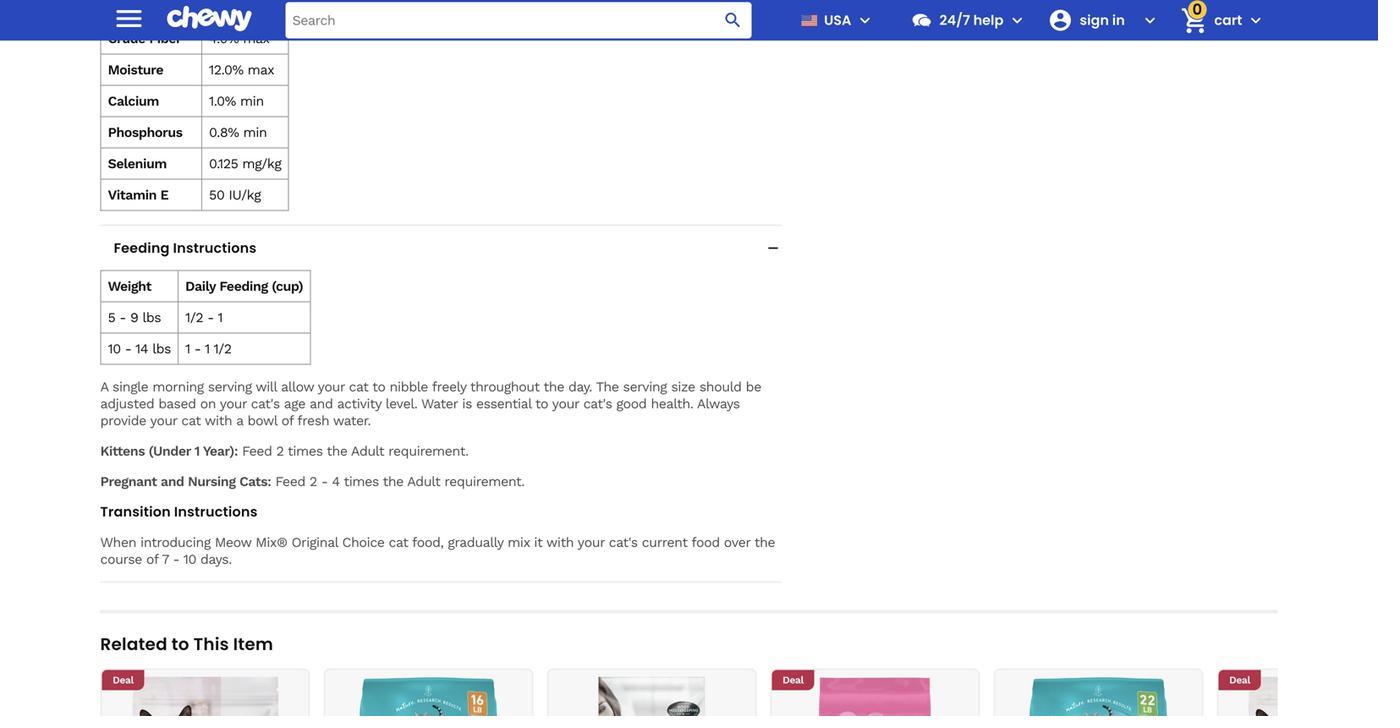 Task type: vqa. For each thing, say whether or not it's contained in the screenshot.
IU/kg
yes



Task type: describe. For each thing, give the bounding box(es) containing it.
cart link
[[1174, 0, 1243, 41]]

cats:
[[239, 474, 271, 490]]

age
[[284, 396, 306, 412]]

pregnant and nursing cats: feed 2 - 4 times the adult requirement.
[[100, 474, 525, 490]]

help
[[974, 11, 1004, 30]]

(cup)
[[272, 279, 303, 295]]

fiber
[[149, 31, 181, 47]]

mix®
[[256, 535, 287, 551]]

kittens
[[100, 444, 145, 460]]

the inside when introducing meow mix® original choice cat food, gradually mix it with your cat's current food over the course of 7 - 10 days.
[[755, 535, 775, 551]]

10 inside when introducing meow mix® original choice cat food, gradually mix it with your cat's current food over the course of 7 - 10 days.
[[183, 552, 196, 568]]

daily feeding (cup)
[[185, 279, 303, 295]]

usa
[[824, 11, 852, 30]]

when
[[100, 535, 136, 551]]

water.
[[333, 413, 371, 429]]

original
[[292, 535, 338, 551]]

water
[[422, 396, 458, 412]]

2 serving from the left
[[623, 379, 667, 395]]

2 for -
[[310, 474, 317, 490]]

4.0% max
[[209, 31, 270, 47]]

0.8% min
[[209, 125, 267, 141]]

cat's down "will" at the left bottom of the page
[[251, 396, 280, 412]]

0 horizontal spatial cat
[[181, 413, 201, 429]]

always
[[697, 396, 740, 412]]

over
[[724, 535, 751, 551]]

0.125
[[209, 156, 238, 172]]

year):
[[203, 444, 238, 460]]

allow
[[281, 379, 314, 395]]

0.8%
[[209, 125, 239, 141]]

4
[[332, 474, 340, 490]]

this
[[194, 633, 229, 657]]

nibble
[[390, 379, 428, 395]]

single
[[112, 379, 148, 395]]

calcium
[[108, 93, 159, 109]]

1 horizontal spatial cat
[[349, 379, 369, 395]]

purina pro plan liveclear adult 7+ prime plus longer life formula dry cat food, 3.2-lb bag image
[[556, 678, 749, 717]]

cart
[[1215, 11, 1243, 30]]

0 horizontal spatial feeding
[[114, 239, 170, 258]]

of inside when introducing meow mix® original choice cat food, gradually mix it with your cat's current food over the course of 7 - 10 days.
[[146, 552, 158, 568]]

2 vertical spatial to
[[172, 633, 189, 657]]

vitamin
[[108, 187, 157, 203]]

2 for times
[[276, 444, 284, 460]]

when introducing meow mix® original choice cat food, gradually mix it with your cat's current food over the course of 7 - 10 days.
[[100, 535, 775, 568]]

gradually
[[448, 535, 504, 551]]

9
[[130, 310, 138, 326]]

1 horizontal spatial 1/2
[[214, 341, 232, 357]]

feed for cats:
[[275, 474, 305, 490]]

sign in link
[[1041, 0, 1137, 41]]

based
[[158, 396, 196, 412]]

instructions for feeding instructions
[[173, 239, 257, 258]]

- for 10
[[125, 341, 132, 357]]

50
[[209, 187, 225, 203]]

iams proactive health sensitive digestion & skin turkey dry cat food, 13-lb bag image
[[779, 678, 972, 717]]

and inside a single morning serving will allow your cat to nibble freely throughout the day. the serving size should be adjusted based on your cat's age and activity level. water is essential to your cat's good health. always provide your cat with a bowl of fresh water.
[[310, 396, 333, 412]]

day.
[[569, 379, 592, 395]]

mix
[[508, 535, 530, 551]]

feeding instructions
[[114, 239, 257, 258]]

food,
[[412, 535, 444, 551]]

fresh
[[297, 413, 329, 429]]

lbs for 5 - 9 lbs
[[142, 310, 161, 326]]

5 - 9 lbs
[[108, 310, 161, 326]]

provide
[[100, 413, 146, 429]]

account menu image
[[1140, 10, 1161, 30]]

12.0%
[[209, 62, 243, 78]]

is
[[462, 396, 472, 412]]

24/7 help link
[[904, 0, 1004, 41]]

a
[[236, 413, 243, 429]]

1 for 1/2
[[218, 310, 223, 326]]

50 iu/kg
[[209, 187, 261, 203]]

days.
[[200, 552, 232, 568]]

cat inside when introducing meow mix® original choice cat food, gradually mix it with your cat's current food over the course of 7 - 10 days.
[[389, 535, 408, 551]]

12.0% max
[[209, 62, 274, 78]]

with inside a single morning serving will allow your cat to nibble freely throughout the day. the serving size should be adjusted based on your cat's age and activity level. water is essential to your cat's good health. always provide your cat with a bowl of fresh water.
[[205, 413, 232, 429]]

related to this item
[[100, 633, 273, 657]]

0 horizontal spatial times
[[288, 444, 323, 460]]

should
[[700, 379, 742, 395]]

nursing
[[188, 474, 236, 490]]

mg/kg
[[242, 156, 281, 172]]

min for 0.8% min
[[243, 125, 267, 141]]

- for 5
[[120, 310, 126, 326]]

chewy home image
[[167, 0, 252, 37]]

1 vertical spatial adult
[[407, 474, 440, 490]]

your down day.
[[552, 396, 579, 412]]

deal for dr. elsey's cleanprotein salmon kibble cat dry food, 2.0-lb bag image
[[113, 675, 134, 687]]

current
[[642, 535, 688, 551]]

Search text field
[[286, 2, 752, 39]]

meow
[[215, 535, 251, 551]]

with inside when introducing meow mix® original choice cat food, gradually mix it with your cat's current food over the course of 7 - 10 days.
[[547, 535, 574, 551]]

purina one tender selects blend with real chicken dry cat food, 16-lb bag image
[[332, 678, 525, 717]]

transition
[[100, 503, 171, 522]]

weight
[[108, 279, 151, 295]]

- inside when introducing meow mix® original choice cat food, gradually mix it with your cat's current food over the course of 7 - 10 days.
[[173, 552, 179, 568]]

activity
[[337, 396, 381, 412]]

0 vertical spatial requirement.
[[389, 444, 469, 460]]

0.125 mg/kg
[[209, 156, 281, 172]]

food
[[692, 535, 720, 551]]

items image
[[1180, 6, 1209, 35]]

of inside a single morning serving will allow your cat to nibble freely throughout the day. the serving size should be adjusted based on your cat's age and activity level. water is essential to your cat's good health. always provide your cat with a bowl of fresh water.
[[281, 413, 293, 429]]

daily
[[185, 279, 216, 295]]

- left 4 in the left bottom of the page
[[321, 474, 328, 490]]

10 - 14 lbs
[[108, 341, 171, 357]]

selenium
[[108, 156, 167, 172]]



Task type: locate. For each thing, give the bounding box(es) containing it.
menu image
[[112, 1, 146, 35], [855, 10, 875, 30]]

1 vertical spatial max
[[248, 62, 274, 78]]

1 horizontal spatial deal
[[783, 675, 804, 687]]

1 vertical spatial feed
[[275, 474, 305, 490]]

0 horizontal spatial serving
[[208, 379, 252, 395]]

0 vertical spatial times
[[288, 444, 323, 460]]

level.
[[386, 396, 418, 412]]

10 left 14
[[108, 341, 121, 357]]

0 vertical spatial of
[[281, 413, 293, 429]]

2
[[276, 444, 284, 460], [310, 474, 317, 490]]

1 vertical spatial times
[[344, 474, 379, 490]]

feed up cats:
[[242, 444, 272, 460]]

0 vertical spatial feeding
[[114, 239, 170, 258]]

feeding up weight
[[114, 239, 170, 258]]

0 vertical spatial min
[[240, 93, 264, 109]]

- down 1/2 - 1
[[194, 341, 201, 357]]

cat's down the
[[584, 396, 612, 412]]

phosphorus
[[108, 125, 183, 141]]

cat's inside when introducing meow mix® original choice cat food, gradually mix it with your cat's current food over the course of 7 - 10 days.
[[609, 535, 638, 551]]

14
[[135, 341, 148, 357]]

0 horizontal spatial and
[[161, 474, 184, 490]]

deal for iams proactive health sensitive digestion & skin turkey dry cat food, 13-lb bag image
[[783, 675, 804, 687]]

serving up good on the left
[[623, 379, 667, 395]]

cat up activity in the bottom left of the page
[[349, 379, 369, 395]]

min
[[240, 93, 264, 109], [243, 125, 267, 141]]

0 horizontal spatial to
[[172, 633, 189, 657]]

- for 1/2
[[207, 310, 214, 326]]

2 horizontal spatial deal
[[1230, 675, 1251, 687]]

cat
[[349, 379, 369, 395], [181, 413, 201, 429], [389, 535, 408, 551]]

instructions
[[173, 239, 257, 258], [174, 503, 258, 522]]

1 horizontal spatial times
[[344, 474, 379, 490]]

your up a
[[220, 396, 247, 412]]

essential
[[476, 396, 532, 412]]

2 deal from the left
[[783, 675, 804, 687]]

with down on
[[205, 413, 232, 429]]

0 vertical spatial 10
[[108, 341, 121, 357]]

and up 'fresh'
[[310, 396, 333, 412]]

1 vertical spatial min
[[243, 125, 267, 141]]

morning
[[153, 379, 204, 395]]

it
[[534, 535, 543, 551]]

to right essential
[[535, 396, 548, 412]]

feed for year):
[[242, 444, 272, 460]]

1 horizontal spatial adult
[[407, 474, 440, 490]]

1/2
[[185, 310, 203, 326], [214, 341, 232, 357]]

0 horizontal spatial of
[[146, 552, 158, 568]]

1 vertical spatial cat
[[181, 413, 201, 429]]

0 horizontal spatial adult
[[351, 444, 384, 460]]

the right 4 in the left bottom of the page
[[383, 474, 404, 490]]

1 horizontal spatial with
[[547, 535, 574, 551]]

1 for kittens
[[194, 444, 200, 460]]

3 deal from the left
[[1230, 675, 1251, 687]]

1 horizontal spatial feed
[[275, 474, 305, 490]]

0 vertical spatial instructions
[[173, 239, 257, 258]]

serving up on
[[208, 379, 252, 395]]

the
[[596, 379, 619, 395]]

2 horizontal spatial to
[[535, 396, 548, 412]]

on
[[200, 396, 216, 412]]

0 vertical spatial with
[[205, 413, 232, 429]]

usa button
[[794, 0, 875, 41]]

0 vertical spatial adult
[[351, 444, 384, 460]]

0 vertical spatial to
[[372, 379, 385, 395]]

help menu image
[[1007, 10, 1028, 30]]

0 vertical spatial lbs
[[142, 310, 161, 326]]

2 left 4 in the left bottom of the page
[[310, 474, 317, 490]]

0 vertical spatial and
[[310, 396, 333, 412]]

will
[[256, 379, 277, 395]]

requirement. down a single morning serving will allow your cat to nibble freely throughout the day. the serving size should be adjusted based on your cat's age and activity level. water is essential to your cat's good health. always provide your cat with a bowl of fresh water.
[[389, 444, 469, 460]]

1 horizontal spatial menu image
[[855, 10, 875, 30]]

adjusted
[[100, 396, 154, 412]]

sign in
[[1080, 11, 1125, 30]]

1 vertical spatial to
[[535, 396, 548, 412]]

1.0% min
[[209, 93, 264, 109]]

the left day.
[[544, 379, 564, 395]]

crude fiber
[[108, 31, 181, 47]]

- right 7 on the left of page
[[173, 552, 179, 568]]

item
[[233, 633, 273, 657]]

1 vertical spatial 2
[[310, 474, 317, 490]]

choice
[[342, 535, 385, 551]]

deal
[[113, 675, 134, 687], [783, 675, 804, 687], [1230, 675, 1251, 687]]

menu image inside usa popup button
[[855, 10, 875, 30]]

1/2 down 1/2 - 1
[[214, 341, 232, 357]]

1 - 1 1/2
[[185, 341, 232, 357]]

cat's left current
[[609, 535, 638, 551]]

1 horizontal spatial to
[[372, 379, 385, 395]]

1 vertical spatial lbs
[[152, 341, 171, 357]]

with right it
[[547, 535, 574, 551]]

purina one +plus indoor advantage with real turkey natural adult dry cat food, 22-lb bag image
[[1002, 678, 1195, 717]]

- up 1 - 1 1/2
[[207, 310, 214, 326]]

good
[[617, 396, 647, 412]]

serving
[[208, 379, 252, 395], [623, 379, 667, 395]]

0 horizontal spatial 1/2
[[185, 310, 203, 326]]

max right 12.0%
[[248, 62, 274, 78]]

vitamin e
[[108, 187, 169, 203]]

cat down based
[[181, 413, 201, 429]]

lbs for 10 - 14 lbs
[[152, 341, 171, 357]]

to up activity in the bottom left of the page
[[372, 379, 385, 395]]

menu image left "fiber"
[[112, 1, 146, 35]]

adult down water.
[[351, 444, 384, 460]]

-
[[120, 310, 126, 326], [207, 310, 214, 326], [125, 341, 132, 357], [194, 341, 201, 357], [321, 474, 328, 490], [173, 552, 179, 568]]

0 vertical spatial cat
[[349, 379, 369, 395]]

with
[[205, 413, 232, 429], [547, 535, 574, 551]]

1.0%
[[209, 93, 236, 109]]

1 vertical spatial with
[[547, 535, 574, 551]]

times
[[288, 444, 323, 460], [344, 474, 379, 490]]

1 horizontal spatial 10
[[183, 552, 196, 568]]

bowl
[[248, 413, 277, 429]]

1
[[218, 310, 223, 326], [185, 341, 190, 357], [205, 341, 210, 357], [194, 444, 200, 460]]

adult up food, in the bottom of the page
[[407, 474, 440, 490]]

0 horizontal spatial deal
[[113, 675, 134, 687]]

kittens (under 1 year): feed 2 times the adult requirement.
[[100, 444, 469, 460]]

1 for 1
[[205, 341, 210, 357]]

0 horizontal spatial menu image
[[112, 1, 146, 35]]

1 serving from the left
[[208, 379, 252, 395]]

adult
[[351, 444, 384, 460], [407, 474, 440, 490]]

min for 1.0% min
[[240, 93, 264, 109]]

max right 4.0%
[[243, 31, 270, 47]]

the up 4 in the left bottom of the page
[[327, 444, 347, 460]]

1 vertical spatial feeding
[[219, 279, 268, 295]]

times right 4 in the left bottom of the page
[[344, 474, 379, 490]]

max for 12.0% max
[[248, 62, 274, 78]]

0 vertical spatial 2
[[276, 444, 284, 460]]

feeding instructions image
[[765, 240, 782, 257]]

1 horizontal spatial feeding
[[219, 279, 268, 295]]

1 vertical spatial and
[[161, 474, 184, 490]]

and
[[310, 396, 333, 412], [161, 474, 184, 490]]

0 horizontal spatial 10
[[108, 341, 121, 357]]

min right the 1.0%
[[240, 93, 264, 109]]

1 horizontal spatial of
[[281, 413, 293, 429]]

introducing
[[140, 535, 211, 551]]

pregnant
[[100, 474, 157, 490]]

cart menu image
[[1246, 10, 1267, 30]]

of left 7 on the left of page
[[146, 552, 158, 568]]

1 vertical spatial 10
[[183, 552, 196, 568]]

0 vertical spatial feed
[[242, 444, 272, 460]]

a single morning serving will allow your cat to nibble freely throughout the day. the serving size should be adjusted based on your cat's age and activity level. water is essential to your cat's good health. always provide your cat with a bowl of fresh water.
[[100, 379, 762, 429]]

0 horizontal spatial 2
[[276, 444, 284, 460]]

instructions up daily
[[173, 239, 257, 258]]

1/2 down daily
[[185, 310, 203, 326]]

transition instructions
[[100, 503, 258, 522]]

instructions down "nursing"
[[174, 503, 258, 522]]

submit search image
[[723, 10, 743, 30]]

menu image right 'usa'
[[855, 10, 875, 30]]

requirement.
[[389, 444, 469, 460], [445, 474, 525, 490]]

the inside a single morning serving will allow your cat to nibble freely throughout the day. the serving size should be adjusted based on your cat's age and activity level. water is essential to your cat's good health. always provide your cat with a bowl of fresh water.
[[544, 379, 564, 395]]

feed down kittens (under 1 year): feed 2 times the adult requirement.
[[275, 474, 305, 490]]

24/7 help
[[940, 11, 1004, 30]]

your up activity in the bottom left of the page
[[318, 379, 345, 395]]

e
[[160, 187, 169, 203]]

the right the over
[[755, 535, 775, 551]]

list
[[100, 669, 1379, 717]]

feeding
[[114, 239, 170, 258], [219, 279, 268, 295]]

of
[[281, 413, 293, 429], [146, 552, 158, 568]]

your right it
[[578, 535, 605, 551]]

max for 4.0% max
[[243, 31, 270, 47]]

cat left food, in the bottom of the page
[[389, 535, 408, 551]]

the
[[544, 379, 564, 395], [327, 444, 347, 460], [383, 474, 404, 490], [755, 535, 775, 551]]

1 vertical spatial of
[[146, 552, 158, 568]]

instructions for transition instructions
[[174, 503, 258, 522]]

course
[[100, 552, 142, 568]]

of down "age"
[[281, 413, 293, 429]]

times up pregnant and nursing cats: feed 2 - 4 times the adult requirement.
[[288, 444, 323, 460]]

size
[[671, 379, 695, 395]]

2 vertical spatial cat
[[389, 535, 408, 551]]

throughout
[[470, 379, 540, 395]]

0 horizontal spatial feed
[[242, 444, 272, 460]]

related
[[100, 633, 167, 657]]

feeding right daily
[[219, 279, 268, 295]]

and down (under on the bottom of page
[[161, 474, 184, 490]]

cat's
[[251, 396, 280, 412], [584, 396, 612, 412], [609, 535, 638, 551]]

dr. elsey's cleanprotein salmon kibble cat dry food, 2.0-lb bag image
[[109, 678, 302, 717]]

2 down bowl
[[276, 444, 284, 460]]

1 horizontal spatial 2
[[310, 474, 317, 490]]

1 horizontal spatial and
[[310, 396, 333, 412]]

to
[[372, 379, 385, 395], [535, 396, 548, 412], [172, 633, 189, 657]]

- left 14
[[125, 341, 132, 357]]

2 horizontal spatial cat
[[389, 535, 408, 551]]

sign
[[1080, 11, 1109, 30]]

10 down introducing
[[183, 552, 196, 568]]

be
[[746, 379, 762, 395]]

max
[[243, 31, 270, 47], [248, 62, 274, 78]]

- right 5 at the top
[[120, 310, 126, 326]]

iu/kg
[[229, 187, 261, 203]]

Product search field
[[286, 2, 752, 39]]

- for 1
[[194, 341, 201, 357]]

lbs right 14
[[152, 341, 171, 357]]

your inside when introducing meow mix® original choice cat food, gradually mix it with your cat's current food over the course of 7 - 10 days.
[[578, 535, 605, 551]]

a
[[100, 379, 108, 395]]

24/7
[[940, 11, 971, 30]]

freely
[[432, 379, 466, 395]]

1/2 - 1
[[185, 310, 223, 326]]

to left this
[[172, 633, 189, 657]]

lbs right the 9
[[142, 310, 161, 326]]

0 vertical spatial max
[[243, 31, 270, 47]]

1 deal from the left
[[113, 675, 134, 687]]

1 horizontal spatial serving
[[623, 379, 667, 395]]

requirement. up "gradually"
[[445, 474, 525, 490]]

7
[[162, 552, 169, 568]]

0 vertical spatial 1/2
[[185, 310, 203, 326]]

chewy support image
[[911, 9, 933, 31]]

1 vertical spatial instructions
[[174, 503, 258, 522]]

5
[[108, 310, 115, 326]]

min right 0.8%
[[243, 125, 267, 141]]

4.0%
[[209, 31, 239, 47]]

feed
[[242, 444, 272, 460], [275, 474, 305, 490]]

0 horizontal spatial with
[[205, 413, 232, 429]]

1 vertical spatial requirement.
[[445, 474, 525, 490]]

in
[[1113, 11, 1125, 30]]

list containing deal
[[100, 669, 1379, 717]]

your down based
[[150, 413, 177, 429]]

1 vertical spatial 1/2
[[214, 341, 232, 357]]



